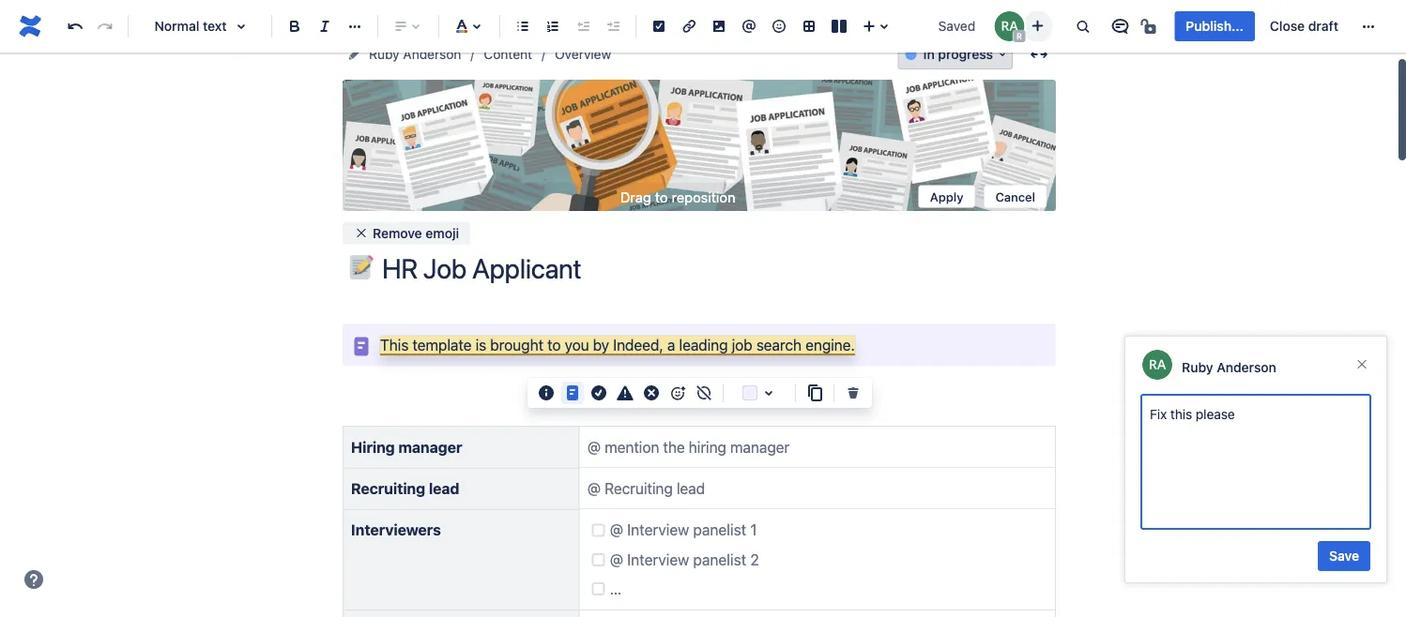 Task type: describe. For each thing, give the bounding box(es) containing it.
this template is brought to you by indeed, a leading job search engine.
[[380, 336, 855, 354]]

note image
[[561, 382, 584, 405]]

undo ⌘z image
[[64, 15, 86, 38]]

background color image
[[758, 382, 780, 405]]

indent tab image
[[602, 15, 624, 38]]

search
[[756, 336, 802, 354]]

redo ⌘⇧z image
[[94, 15, 116, 38]]

overview
[[555, 46, 611, 62]]

more formatting image
[[344, 15, 366, 38]]

bullet list ⌘⇧8 image
[[512, 15, 534, 38]]

normal
[[154, 18, 199, 34]]

add image, video, or file image
[[708, 15, 730, 38]]

close draft
[[1270, 18, 1339, 34]]

more image
[[1357, 15, 1380, 38]]

action item image
[[648, 15, 670, 38]]

close
[[1270, 18, 1305, 34]]

invite to edit image
[[1026, 15, 1049, 37]]

brought
[[490, 336, 544, 354]]

remove emoji image inside popup button
[[354, 226, 369, 241]]

ruby anderson image
[[1142, 350, 1172, 380]]

error image
[[640, 382, 663, 405]]

0 vertical spatial to
[[655, 189, 668, 205]]

interviewers
[[351, 522, 441, 539]]

hiring manager
[[351, 438, 462, 456]]

cancel
[[995, 190, 1035, 204]]

job
[[732, 336, 753, 354]]

close icon image
[[1355, 357, 1370, 372]]

normal text
[[154, 18, 227, 34]]

find and replace image
[[1071, 15, 1094, 38]]

content
[[484, 46, 532, 62]]

recruiting lead
[[351, 480, 459, 498]]

success image
[[588, 382, 610, 405]]

layouts image
[[828, 15, 850, 38]]

text
[[203, 18, 227, 34]]

apply
[[930, 190, 964, 204]]

0 horizontal spatial ruby
[[369, 46, 400, 62]]

hiring
[[351, 438, 395, 456]]

engine.
[[806, 336, 855, 354]]

editor add emoji image
[[666, 382, 689, 405]]

save button
[[1318, 542, 1371, 572]]

info image
[[535, 382, 558, 405]]

warning image
[[614, 382, 636, 405]]

1 vertical spatial ruby anderson
[[1182, 360, 1277, 375]]

:pencil: image
[[349, 255, 374, 280]]

remove emoji button
[[343, 222, 470, 244]]

make page full-width image
[[1028, 43, 1050, 66]]

manager
[[398, 438, 462, 456]]

template
[[412, 336, 472, 354]]

remove
[[373, 225, 422, 241]]



Task type: locate. For each thing, give the bounding box(es) containing it.
this
[[1170, 407, 1192, 422]]

1 horizontal spatial remove emoji image
[[693, 382, 715, 405]]

copy image
[[804, 382, 826, 405]]

ruby anderson link right move this page icon
[[369, 43, 461, 66]]

to left you
[[547, 336, 561, 354]]

0 horizontal spatial main content area, start typing to enter text. text field
[[331, 324, 1067, 618]]

main content area, start typing to enter text. text field containing this template is brought to you by indeed, a leading job search engine.
[[331, 324, 1067, 618]]

indeed,
[[613, 336, 663, 354]]

leading
[[679, 336, 728, 354]]

remove emoji
[[373, 225, 459, 241]]

by
[[593, 336, 609, 354]]

numbered list ⌘⇧7 image
[[542, 15, 564, 38]]

1 horizontal spatial anderson
[[1217, 360, 1277, 375]]

a
[[667, 336, 675, 354]]

anderson
[[403, 46, 461, 62], [1217, 360, 1277, 375]]

help image
[[23, 569, 45, 591]]

0 horizontal spatial ruby anderson
[[369, 46, 461, 62]]

to inside text field
[[547, 336, 561, 354]]

1 vertical spatial ruby
[[1182, 360, 1213, 375]]

drag
[[620, 189, 651, 205]]

ruby right ruby anderson image at the bottom right of the page
[[1182, 360, 1213, 375]]

is
[[476, 336, 486, 354]]

mention image
[[738, 15, 760, 38]]

emoji
[[426, 225, 459, 241]]

lead
[[429, 480, 459, 498]]

recruiting
[[351, 480, 425, 498]]

0 horizontal spatial ruby anderson link
[[369, 43, 461, 66]]

no restrictions image
[[1139, 15, 1162, 38]]

Give this page a title text field
[[382, 253, 1056, 284]]

0 horizontal spatial to
[[547, 336, 561, 354]]

anderson up please
[[1217, 360, 1277, 375]]

0 vertical spatial ruby anderson
[[369, 46, 461, 62]]

draft
[[1308, 18, 1339, 34]]

:pencil: image
[[349, 255, 374, 280]]

0 horizontal spatial remove emoji image
[[354, 226, 369, 241]]

1 vertical spatial to
[[547, 336, 561, 354]]

this
[[380, 336, 409, 354]]

0 vertical spatial ruby
[[369, 46, 400, 62]]

0 vertical spatial anderson
[[403, 46, 461, 62]]

normal text button
[[136, 6, 264, 47]]

to
[[655, 189, 668, 205], [547, 336, 561, 354]]

remove emoji image up :pencil: icon
[[354, 226, 369, 241]]

ruby
[[369, 46, 400, 62], [1182, 360, 1213, 375]]

table image
[[798, 15, 820, 38]]

0 vertical spatial ruby anderson link
[[369, 43, 461, 66]]

content link
[[484, 43, 532, 66]]

fix
[[1150, 407, 1167, 422]]

close draft button
[[1259, 11, 1350, 41]]

1 horizontal spatial ruby anderson
[[1182, 360, 1277, 375]]

to right drag
[[655, 189, 668, 205]]

1 vertical spatial ruby anderson link
[[1182, 360, 1277, 375]]

confluence image
[[15, 11, 45, 41], [15, 11, 45, 41]]

0 vertical spatial remove emoji image
[[354, 226, 369, 241]]

1 vertical spatial remove emoji image
[[693, 382, 715, 405]]

ruby anderson link up please
[[1182, 360, 1277, 375]]

apply button
[[919, 185, 975, 208]]

you
[[565, 336, 589, 354]]

ruby anderson right move this page icon
[[369, 46, 461, 62]]

ruby anderson
[[369, 46, 461, 62], [1182, 360, 1277, 375]]

move this page image
[[346, 47, 361, 62]]

comment icon image
[[1109, 15, 1132, 38]]

emoji image
[[768, 15, 790, 38]]

publish...
[[1186, 18, 1244, 34]]

ruby right move this page icon
[[369, 46, 400, 62]]

remove image
[[842, 382, 865, 405]]

1 horizontal spatial ruby
[[1182, 360, 1213, 375]]

panel note image
[[350, 335, 373, 358]]

1 horizontal spatial main content area, start typing to enter text. text field
[[1150, 404, 1362, 521]]

saved
[[938, 18, 975, 34]]

ruby anderson image
[[994, 11, 1025, 41]]

reposition
[[672, 189, 736, 205]]

italic ⌘i image
[[314, 15, 336, 38]]

anderson left content
[[403, 46, 461, 62]]

fix this please
[[1150, 407, 1235, 422]]

remove emoji image right editor add emoji icon
[[693, 382, 715, 405]]

outdent ⇧tab image
[[572, 15, 594, 38]]

overview link
[[555, 43, 611, 66]]

cancel button
[[984, 185, 1047, 208]]

please
[[1196, 407, 1235, 422]]

drag to reposition
[[620, 189, 736, 205]]

main content area, start typing to enter text. text field containing fix this please
[[1150, 404, 1362, 521]]

publish... button
[[1175, 11, 1255, 41]]

link image
[[678, 15, 700, 38]]

1 vertical spatial anderson
[[1217, 360, 1277, 375]]

save
[[1329, 549, 1359, 564]]

1 horizontal spatial ruby anderson link
[[1182, 360, 1277, 375]]

bold ⌘b image
[[283, 15, 306, 38]]

1 horizontal spatial to
[[655, 189, 668, 205]]

ruby anderson up please
[[1182, 360, 1277, 375]]

remove emoji image
[[354, 226, 369, 241], [693, 382, 715, 405]]

ruby anderson link
[[369, 43, 461, 66], [1182, 360, 1277, 375]]

0 horizontal spatial anderson
[[403, 46, 461, 62]]

Main content area, start typing to enter text. text field
[[331, 324, 1067, 618], [1150, 404, 1362, 521]]



Task type: vqa. For each thing, say whether or not it's contained in the screenshot.
* at the left
no



